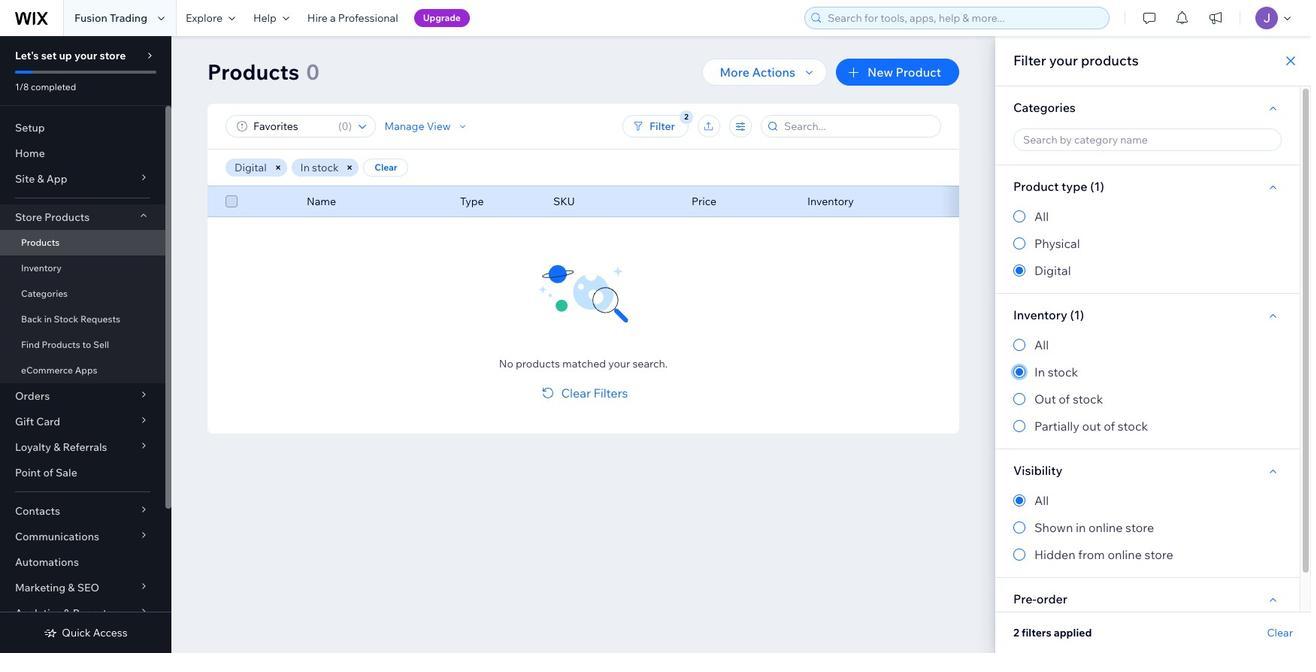 Task type: locate. For each thing, give the bounding box(es) containing it.
contacts button
[[0, 499, 165, 524]]

1 vertical spatial online
[[1108, 547, 1142, 562]]

stock
[[54, 314, 78, 325]]

set
[[41, 49, 57, 62]]

reports
[[73, 607, 112, 620]]

& inside analytics & reports dropdown button
[[63, 607, 70, 620]]

online up hidden from online store
[[1089, 520, 1123, 535]]

0 horizontal spatial inventory
[[21, 262, 62, 274]]

all down the inventory (1)
[[1035, 338, 1049, 353]]

2 option group from the top
[[1014, 336, 1282, 435]]

help
[[253, 11, 277, 25]]

clear inside button
[[561, 386, 591, 401]]

online for from
[[1108, 547, 1142, 562]]

(1)
[[1090, 179, 1105, 194], [1070, 308, 1084, 323]]

inventory inside sidebar element
[[21, 262, 62, 274]]

0 horizontal spatial digital
[[235, 161, 267, 174]]

of inside sidebar element
[[43, 466, 53, 480]]

0 horizontal spatial filter
[[650, 120, 675, 133]]

upgrade button
[[414, 9, 470, 27]]

1 horizontal spatial (1)
[[1090, 179, 1105, 194]]

store up hidden from online store
[[1126, 520, 1154, 535]]

in
[[44, 314, 52, 325], [1076, 520, 1086, 535]]

store down the 'fusion trading'
[[100, 49, 126, 62]]

sale
[[56, 466, 77, 480]]

your for search.
[[608, 357, 630, 371]]

2 vertical spatial all
[[1035, 493, 1049, 508]]

in stock up name
[[300, 161, 339, 174]]

store products
[[15, 211, 90, 224]]

& up quick
[[63, 607, 70, 620]]

0 vertical spatial filter
[[1014, 52, 1047, 69]]

0 horizontal spatial (1)
[[1070, 308, 1084, 323]]

no products matched your search.
[[499, 357, 668, 371]]

option group for (1)
[[1014, 336, 1282, 435]]

all up shown
[[1035, 493, 1049, 508]]

from
[[1079, 547, 1105, 562]]

1 horizontal spatial 0
[[342, 120, 348, 133]]

your
[[74, 49, 97, 62], [1050, 52, 1078, 69], [608, 357, 630, 371]]

type
[[460, 195, 484, 208]]

out
[[1035, 392, 1056, 407]]

in inside option group
[[1035, 365, 1045, 380]]

& left seo
[[68, 581, 75, 595]]

0
[[306, 59, 320, 85], [342, 120, 348, 133]]

1 horizontal spatial in
[[1076, 520, 1086, 535]]

1 vertical spatial option group
[[1014, 336, 1282, 435]]

gift card button
[[0, 409, 165, 435]]

your inside sidebar element
[[74, 49, 97, 62]]

of for stock
[[1059, 392, 1070, 407]]

name
[[307, 195, 336, 208]]

1 vertical spatial products
[[516, 357, 560, 371]]

0 horizontal spatial clear
[[375, 162, 398, 173]]

find
[[21, 339, 40, 350]]

option group
[[1014, 208, 1282, 280], [1014, 336, 1282, 435], [1014, 492, 1282, 564]]

1/8 completed
[[15, 81, 76, 92]]

stock
[[312, 161, 339, 174], [1048, 365, 1078, 380], [1073, 392, 1103, 407], [1118, 419, 1148, 434]]

in right back
[[44, 314, 52, 325]]

1 option group from the top
[[1014, 208, 1282, 280]]

1 horizontal spatial clear button
[[1267, 626, 1293, 640]]

more
[[720, 65, 750, 80]]

1 horizontal spatial filter
[[1014, 52, 1047, 69]]

0 vertical spatial option group
[[1014, 208, 1282, 280]]

in up out
[[1035, 365, 1045, 380]]

& right loyalty
[[53, 441, 60, 454]]

0 vertical spatial clear
[[375, 162, 398, 173]]

all
[[1035, 209, 1049, 224], [1035, 338, 1049, 353], [1035, 493, 1049, 508]]

pre-order
[[1014, 592, 1068, 607]]

1 horizontal spatial product
[[1014, 179, 1059, 194]]

categories up back
[[21, 288, 68, 299]]

loyalty
[[15, 441, 51, 454]]

orders
[[15, 390, 50, 403]]

1 vertical spatial all
[[1035, 338, 1049, 353]]

all up physical
[[1035, 209, 1049, 224]]

back in stock requests link
[[0, 307, 165, 332]]

0 for ( 0 )
[[342, 120, 348, 133]]

in for online
[[1076, 520, 1086, 535]]

categories inside sidebar element
[[21, 288, 68, 299]]

hidden from online store
[[1035, 547, 1174, 562]]

0 horizontal spatial products
[[516, 357, 560, 371]]

partially
[[1035, 419, 1080, 434]]

Search by category name field
[[1019, 129, 1277, 150]]

(1) down physical
[[1070, 308, 1084, 323]]

1 vertical spatial inventory
[[21, 262, 62, 274]]

1 vertical spatial (1)
[[1070, 308, 1084, 323]]

all for shown in online store
[[1035, 493, 1049, 508]]

0 horizontal spatial 0
[[306, 59, 320, 85]]

0 for products 0
[[306, 59, 320, 85]]

0 vertical spatial online
[[1089, 520, 1123, 535]]

pre-
[[1014, 592, 1037, 607]]

back in stock requests
[[21, 314, 120, 325]]

digital
[[235, 161, 267, 174], [1035, 263, 1071, 278]]

0 vertical spatial 0
[[306, 59, 320, 85]]

products up ecommerce apps
[[42, 339, 80, 350]]

2 vertical spatial inventory
[[1014, 308, 1068, 323]]

& for site
[[37, 172, 44, 186]]

0 vertical spatial in
[[44, 314, 52, 325]]

filter inside 'button'
[[650, 120, 675, 133]]

1 horizontal spatial clear
[[561, 386, 591, 401]]

& inside marketing & seo 'popup button'
[[68, 581, 75, 595]]

0 horizontal spatial product
[[896, 65, 941, 80]]

products down "help"
[[208, 59, 299, 85]]

0 vertical spatial in stock
[[300, 161, 339, 174]]

all for physical
[[1035, 209, 1049, 224]]

1 horizontal spatial in
[[1035, 365, 1045, 380]]

categories down filter your products
[[1014, 100, 1076, 115]]

0 horizontal spatial in
[[44, 314, 52, 325]]

loyalty & referrals button
[[0, 435, 165, 460]]

0 vertical spatial categories
[[1014, 100, 1076, 115]]

store
[[15, 211, 42, 224]]

2 horizontal spatial inventory
[[1014, 308, 1068, 323]]

1 vertical spatial clear
[[561, 386, 591, 401]]

products inside 'dropdown button'
[[45, 211, 90, 224]]

1 vertical spatial 0
[[342, 120, 348, 133]]

1 all from the top
[[1035, 209, 1049, 224]]

0 horizontal spatial your
[[74, 49, 97, 62]]

0 vertical spatial inventory
[[808, 195, 854, 208]]

0 vertical spatial of
[[1059, 392, 1070, 407]]

1 vertical spatial in
[[1076, 520, 1086, 535]]

stock up out of stock
[[1048, 365, 1078, 380]]

& inside the loyalty & referrals dropdown button
[[53, 441, 60, 454]]

online right from
[[1108, 547, 1142, 562]]

find products to sell link
[[0, 332, 165, 358]]

new product
[[868, 65, 941, 80]]

digital down physical
[[1035, 263, 1071, 278]]

1/8
[[15, 81, 29, 92]]

1 horizontal spatial inventory
[[808, 195, 854, 208]]

ecommerce
[[21, 365, 73, 376]]

setup
[[15, 121, 45, 135]]

1 horizontal spatial digital
[[1035, 263, 1071, 278]]

clear filters
[[561, 386, 628, 401]]

1 vertical spatial digital
[[1035, 263, 1071, 278]]

0 horizontal spatial clear button
[[364, 159, 409, 177]]

1 vertical spatial in
[[1035, 365, 1045, 380]]

1 horizontal spatial of
[[1059, 392, 1070, 407]]

digital down unsaved view field
[[235, 161, 267, 174]]

automations link
[[0, 550, 165, 575]]

store
[[100, 49, 126, 62], [1126, 520, 1154, 535], [1145, 547, 1174, 562]]

product left type
[[1014, 179, 1059, 194]]

0 vertical spatial all
[[1035, 209, 1049, 224]]

0 down hire at the top of the page
[[306, 59, 320, 85]]

store inside sidebar element
[[100, 49, 126, 62]]

3 all from the top
[[1035, 493, 1049, 508]]

product
[[896, 65, 941, 80], [1014, 179, 1059, 194]]

0 vertical spatial product
[[896, 65, 941, 80]]

physical
[[1035, 236, 1080, 251]]

1 vertical spatial categories
[[21, 288, 68, 299]]

1 horizontal spatial in stock
[[1035, 365, 1078, 380]]

filter for filter
[[650, 120, 675, 133]]

partially out of stock
[[1035, 419, 1148, 434]]

)
[[348, 120, 352, 133]]

in stock
[[300, 161, 339, 174], [1035, 365, 1078, 380]]

2 vertical spatial option group
[[1014, 492, 1282, 564]]

in stock up out
[[1035, 365, 1078, 380]]

in inside sidebar element
[[44, 314, 52, 325]]

ecommerce apps
[[21, 365, 97, 376]]

1 vertical spatial store
[[1126, 520, 1154, 535]]

(1) right type
[[1090, 179, 1105, 194]]

0 horizontal spatial categories
[[21, 288, 68, 299]]

of
[[1059, 392, 1070, 407], [1104, 419, 1115, 434], [43, 466, 53, 480]]

store for hidden from online store
[[1145, 547, 1174, 562]]

marketing & seo
[[15, 581, 99, 595]]

manage view button
[[385, 120, 469, 133]]

in right shown
[[1076, 520, 1086, 535]]

0 vertical spatial in
[[300, 161, 310, 174]]

product inside dropdown button
[[896, 65, 941, 80]]

apps
[[75, 365, 97, 376]]

new product button
[[836, 59, 960, 86]]

1 vertical spatial in stock
[[1035, 365, 1078, 380]]

0 horizontal spatial of
[[43, 466, 53, 480]]

search.
[[633, 357, 668, 371]]

your for store
[[74, 49, 97, 62]]

upgrade
[[423, 12, 461, 23]]

store right from
[[1145, 547, 1174, 562]]

hire
[[307, 11, 328, 25]]

1 vertical spatial filter
[[650, 120, 675, 133]]

communications button
[[0, 524, 165, 550]]

1 horizontal spatial your
[[608, 357, 630, 371]]

& right the site
[[37, 172, 44, 186]]

2 all from the top
[[1035, 338, 1049, 353]]

1 vertical spatial clear button
[[1267, 626, 1293, 640]]

0 right unsaved view field
[[342, 120, 348, 133]]

2 vertical spatial store
[[1145, 547, 1174, 562]]

product right new on the right top of the page
[[896, 65, 941, 80]]

0 vertical spatial products
[[1081, 52, 1139, 69]]

1 horizontal spatial products
[[1081, 52, 1139, 69]]

products
[[1081, 52, 1139, 69], [516, 357, 560, 371]]

matched
[[563, 357, 606, 371]]

quick
[[62, 626, 91, 640]]

1 vertical spatial of
[[1104, 419, 1115, 434]]

in up name
[[300, 161, 310, 174]]

fusion
[[74, 11, 107, 25]]

0 vertical spatial store
[[100, 49, 126, 62]]

shown
[[1035, 520, 1073, 535]]

clear filters button
[[539, 384, 628, 402]]

None checkbox
[[226, 193, 238, 211]]

2 vertical spatial of
[[43, 466, 53, 480]]

products up products link at left
[[45, 211, 90, 224]]

in inside option group
[[1076, 520, 1086, 535]]

& inside site & app popup button
[[37, 172, 44, 186]]

0 vertical spatial digital
[[235, 161, 267, 174]]

filter
[[1014, 52, 1047, 69], [650, 120, 675, 133]]

analytics & reports button
[[0, 601, 165, 626]]

2 horizontal spatial clear
[[1267, 626, 1293, 640]]

manage
[[385, 120, 425, 133]]

0 horizontal spatial in
[[300, 161, 310, 174]]



Task type: vqa. For each thing, say whether or not it's contained in the screenshot.
stock
yes



Task type: describe. For each thing, give the bounding box(es) containing it.
hire a professional link
[[298, 0, 407, 36]]

filter for filter your products
[[1014, 52, 1047, 69]]

& for loyalty
[[53, 441, 60, 454]]

0 vertical spatial (1)
[[1090, 179, 1105, 194]]

(
[[338, 120, 342, 133]]

manage view
[[385, 120, 451, 133]]

point
[[15, 466, 41, 480]]

to
[[82, 339, 91, 350]]

filter your products
[[1014, 52, 1139, 69]]

products down store
[[21, 237, 60, 248]]

all for in stock
[[1035, 338, 1049, 353]]

find products to sell
[[21, 339, 109, 350]]

gift card
[[15, 415, 60, 429]]

2 horizontal spatial your
[[1050, 52, 1078, 69]]

0 vertical spatial clear button
[[364, 159, 409, 177]]

view
[[427, 120, 451, 133]]

fusion trading
[[74, 11, 147, 25]]

store for shown in online store
[[1126, 520, 1154, 535]]

( 0 )
[[338, 120, 352, 133]]

hidden
[[1035, 547, 1076, 562]]

& for marketing
[[68, 581, 75, 595]]

requests
[[80, 314, 120, 325]]

0 horizontal spatial in stock
[[300, 161, 339, 174]]

& for analytics
[[63, 607, 70, 620]]

let's
[[15, 49, 39, 62]]

3 option group from the top
[[1014, 492, 1282, 564]]

communications
[[15, 530, 99, 544]]

a
[[330, 11, 336, 25]]

no
[[499, 357, 514, 371]]

of for sale
[[43, 466, 53, 480]]

ecommerce apps link
[[0, 358, 165, 383]]

in for stock
[[44, 314, 52, 325]]

2 filters applied
[[1014, 626, 1092, 640]]

stock up name
[[312, 161, 339, 174]]

Unsaved view field
[[249, 116, 334, 137]]

orders button
[[0, 383, 165, 409]]

sidebar element
[[0, 36, 171, 653]]

1 horizontal spatial categories
[[1014, 100, 1076, 115]]

point of sale
[[15, 466, 77, 480]]

inventory (1)
[[1014, 308, 1084, 323]]

home
[[15, 147, 45, 160]]

inventory link
[[0, 256, 165, 281]]

contacts
[[15, 505, 60, 518]]

up
[[59, 49, 72, 62]]

actions
[[752, 65, 796, 80]]

new
[[868, 65, 893, 80]]

online for in
[[1089, 520, 1123, 535]]

hire a professional
[[307, 11, 398, 25]]

store products button
[[0, 205, 165, 230]]

quick access
[[62, 626, 128, 640]]

price
[[692, 195, 717, 208]]

analytics & reports
[[15, 607, 112, 620]]

seo
[[77, 581, 99, 595]]

1 vertical spatial product
[[1014, 179, 1059, 194]]

stock right out
[[1118, 419, 1148, 434]]

site & app
[[15, 172, 67, 186]]

products link
[[0, 230, 165, 256]]

sku
[[553, 195, 575, 208]]

home link
[[0, 141, 165, 166]]

filter button
[[623, 115, 689, 138]]

quick access button
[[44, 626, 128, 640]]

analytics
[[15, 607, 61, 620]]

completed
[[31, 81, 76, 92]]

digital inside option group
[[1035, 263, 1071, 278]]

stock up partially out of stock
[[1073, 392, 1103, 407]]

2 horizontal spatial of
[[1104, 419, 1115, 434]]

more actions button
[[702, 59, 827, 86]]

let's set up your store
[[15, 49, 126, 62]]

2 vertical spatial clear
[[1267, 626, 1293, 640]]

site & app button
[[0, 166, 165, 192]]

applied
[[1054, 626, 1092, 640]]

order
[[1037, 592, 1068, 607]]

filters
[[594, 386, 628, 401]]

in stock inside option group
[[1035, 365, 1078, 380]]

2
[[1014, 626, 1020, 640]]

out
[[1082, 419, 1101, 434]]

product type (1)
[[1014, 179, 1105, 194]]

gift
[[15, 415, 34, 429]]

loyalty & referrals
[[15, 441, 107, 454]]

out of stock
[[1035, 392, 1103, 407]]

professional
[[338, 11, 398, 25]]

point of sale link
[[0, 460, 165, 486]]

access
[[93, 626, 128, 640]]

type
[[1062, 179, 1088, 194]]

shown in online store
[[1035, 520, 1154, 535]]

help button
[[244, 0, 298, 36]]

card
[[36, 415, 60, 429]]

explore
[[186, 11, 223, 25]]

automations
[[15, 556, 79, 569]]

site
[[15, 172, 35, 186]]

option group for type
[[1014, 208, 1282, 280]]

marketing
[[15, 581, 66, 595]]

referrals
[[63, 441, 107, 454]]

Search for tools, apps, help & more... field
[[823, 8, 1105, 29]]

Search... field
[[780, 116, 936, 137]]

sell
[[93, 339, 109, 350]]



